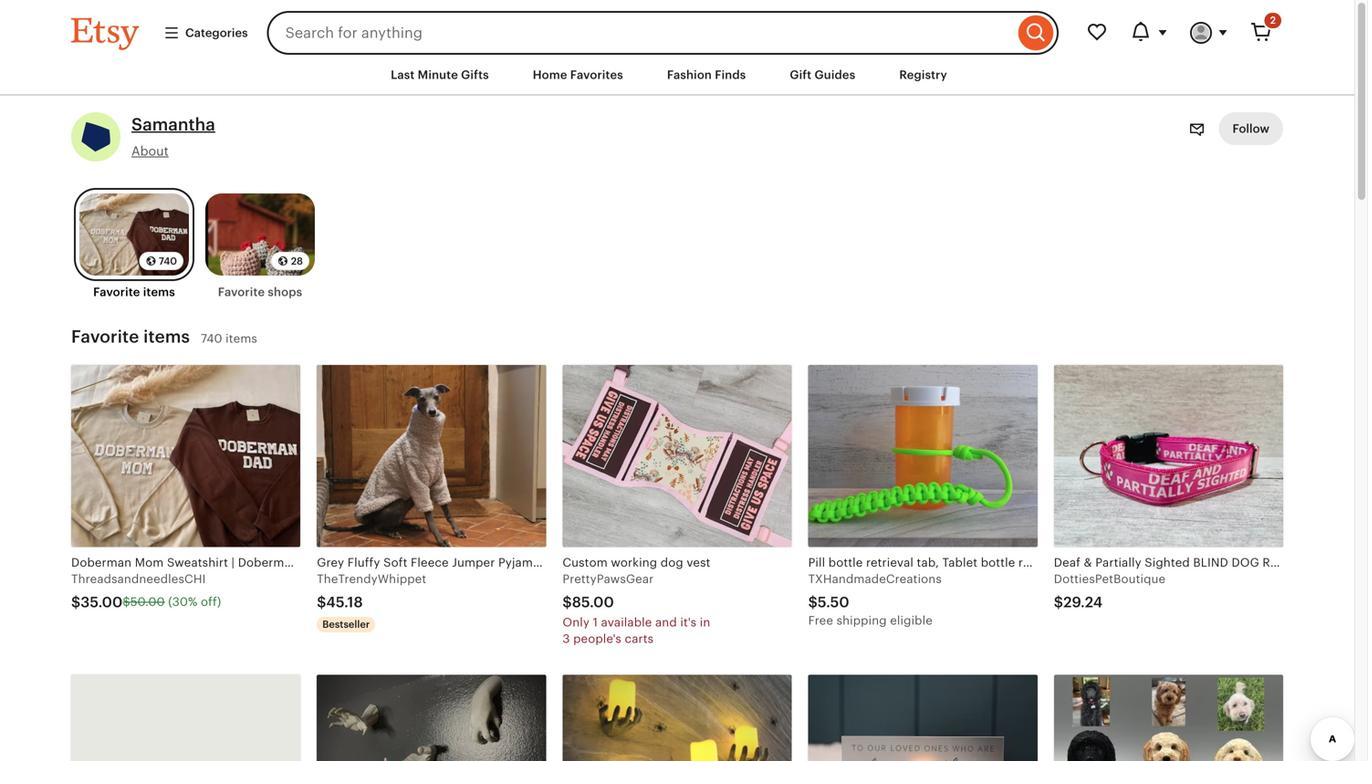 Task type: describe. For each thing, give the bounding box(es) containing it.
favorite for 28
[[218, 286, 265, 299]]

thetrendywhippet
[[317, 573, 427, 586]]

and
[[656, 616, 677, 629]]

bestseller
[[323, 619, 370, 630]]

favorite for 740
[[93, 286, 140, 299]]

categories button
[[150, 16, 262, 49]]

scary wall hand reaching candle holder horror decor !!5 styles!! included led candle image
[[563, 675, 792, 762]]

45.18
[[326, 594, 363, 611]]

50.00
[[130, 596, 165, 609]]

gift
[[790, 68, 812, 82]]

1
[[593, 616, 598, 629]]

about
[[131, 144, 169, 158]]

registry
[[900, 68, 948, 82]]

only
[[563, 616, 590, 629]]

Search for anything text field
[[267, 11, 1014, 55]]

$ for 29.24
[[1054, 594, 1064, 611]]

85.00
[[572, 594, 614, 611]]

$ for 5.50
[[809, 594, 818, 611]]

categories
[[185, 26, 248, 40]]

threadsandneedleschi
[[71, 573, 206, 586]]

personalized custom pet dog wedding cake , pet birthday cake ，animal cake，wedding caketopper， dog wedding cake topper image
[[1054, 675, 1284, 762]]

dog
[[661, 556, 684, 570]]

grey fluffy soft fleece jumper pyjamas italian greyhound, whippet, lurcher, greyhound, saluki sighthound image
[[317, 365, 546, 547]]

pill bottle retrieval tab, tablet bottle retrieval leash, dog training aids, dog assistance tools, disability retrieval aid, pre-order image
[[809, 365, 1038, 547]]

about button
[[131, 142, 169, 160]]

finds
[[715, 68, 746, 82]]

last minute gifts
[[391, 68, 489, 82]]

5.50
[[818, 594, 850, 611]]

working
[[611, 556, 658, 570]]

favorites
[[571, 68, 624, 82]]

shops
[[268, 286, 302, 299]]

free
[[809, 614, 834, 628]]

doberman mom sweatshirt | doberman dad sweatshirt | dog mom sweatshirt | doberman sweatshirt | doberman dad gift | doberman mom gift image
[[71, 365, 301, 547]]

29.24
[[1064, 594, 1103, 611]]

guides
[[815, 68, 856, 82]]

35.00
[[81, 594, 123, 611]]

scary reaching hand wall mountable, new colors now available, different styles, horror decor, halloween decor, wall decor image
[[317, 675, 546, 762]]

(30%
[[168, 596, 198, 609]]

custom working dog vest image
[[563, 365, 792, 547]]

follow
[[1233, 122, 1270, 136]]

home
[[533, 68, 568, 82]]

off)
[[201, 596, 221, 609]]

custom
[[563, 556, 608, 570]]

follow link
[[1219, 112, 1284, 146]]



Task type: locate. For each thing, give the bounding box(es) containing it.
items
[[143, 286, 175, 299], [143, 327, 190, 346], [226, 332, 257, 345]]

none search field inside the categories banner
[[267, 11, 1059, 55]]

dottiespetboutique
[[1054, 573, 1166, 586]]

None search field
[[267, 11, 1059, 55]]

available
[[601, 616, 652, 629]]

$ for 45.18
[[317, 594, 326, 611]]

$ inside custom working dog vest prettypawsgear $ 85.00 only 1 available and it's in 3 people's carts
[[563, 594, 572, 611]]

menu bar containing categories
[[0, 0, 1355, 96]]

fashion finds
[[667, 68, 746, 82]]

last minute gifts link
[[377, 58, 503, 91]]

$
[[71, 594, 81, 611], [317, 594, 326, 611], [563, 594, 572, 611], [809, 594, 818, 611], [1054, 594, 1064, 611], [123, 596, 130, 609]]

dog collar/ i'm deaf and blind dog collar/ deaf blind dog dog collar/ yellow dog collar/ training dog collar/ alert dog collar image
[[71, 675, 301, 762]]

registry link
[[886, 58, 961, 91]]

1 vertical spatial favorite items
[[71, 327, 190, 346]]

0 vertical spatial favorite items
[[93, 286, 175, 299]]

$ for 35.00
[[71, 594, 81, 611]]

in
[[700, 616, 711, 629]]

28
[[291, 256, 303, 267]]

deaf & partially sighted blind dog ribbon puppy small large dog collar - choice of colours and fastenings. all sizes image
[[1054, 365, 1284, 547]]

gift guides link
[[777, 58, 870, 91]]

shipping
[[837, 614, 887, 628]]

thetrendywhippet $ 45.18 bestseller
[[317, 573, 427, 630]]

740
[[159, 256, 177, 267], [201, 332, 222, 345]]

1 horizontal spatial 740
[[201, 332, 222, 345]]

fashion
[[667, 68, 712, 82]]

txhandmadecreations $ 5.50 free shipping eligible
[[809, 573, 942, 628]]

it's
[[681, 616, 697, 629]]

custom working dog vest prettypawsgear $ 85.00 only 1 available and it's in 3 people's carts
[[563, 556, 711, 646]]

favorite items
[[93, 286, 175, 299], [71, 327, 190, 346]]

2
[[1271, 15, 1277, 26]]

1 vertical spatial 740
[[201, 332, 222, 345]]

people's
[[574, 632, 622, 646]]

menu bar
[[0, 0, 1355, 96], [38, 55, 1317, 96]]

$ inside txhandmadecreations $ 5.50 free shipping eligible
[[809, 594, 818, 611]]

samantha
[[131, 115, 215, 134]]

gift guides
[[790, 68, 856, 82]]

fashion finds link
[[654, 58, 760, 91]]

last
[[391, 68, 415, 82]]

2 link
[[1240, 11, 1284, 55]]

740 for 740 items
[[201, 332, 222, 345]]

gifts
[[461, 68, 489, 82]]

wedding memorial sign - dancing with us in heaven - memorial keepsake - event memorial - photo table sign image
[[809, 675, 1038, 762]]

minute
[[418, 68, 458, 82]]

home favorites
[[533, 68, 624, 82]]

favorite shops
[[218, 286, 302, 299]]

eligible
[[891, 614, 933, 628]]

samantha button
[[131, 112, 215, 137]]

$ inside thetrendywhippet $ 45.18 bestseller
[[317, 594, 326, 611]]

$ inside dottiespetboutique $ 29.24
[[1054, 594, 1064, 611]]

categories banner
[[38, 0, 1317, 55]]

txhandmadecreations
[[809, 573, 942, 586]]

0 horizontal spatial 740
[[159, 256, 177, 267]]

740 items
[[201, 332, 257, 345]]

favorite
[[93, 286, 140, 299], [218, 286, 265, 299], [71, 327, 139, 346]]

prettypawsgear
[[563, 573, 654, 586]]

3
[[563, 632, 570, 646]]

740 for 740
[[159, 256, 177, 267]]

threadsandneedleschi $ 35.00 $ 50.00 (30% off)
[[71, 573, 221, 611]]

home favorites link
[[519, 58, 637, 91]]

menu bar containing last minute gifts
[[38, 55, 1317, 96]]

dottiespetboutique $ 29.24
[[1054, 573, 1166, 611]]

vest
[[687, 556, 711, 570]]

carts
[[625, 632, 654, 646]]

0 vertical spatial 740
[[159, 256, 177, 267]]



Task type: vqa. For each thing, say whether or not it's contained in the screenshot.
menu bar containing Last Minute Gifts
yes



